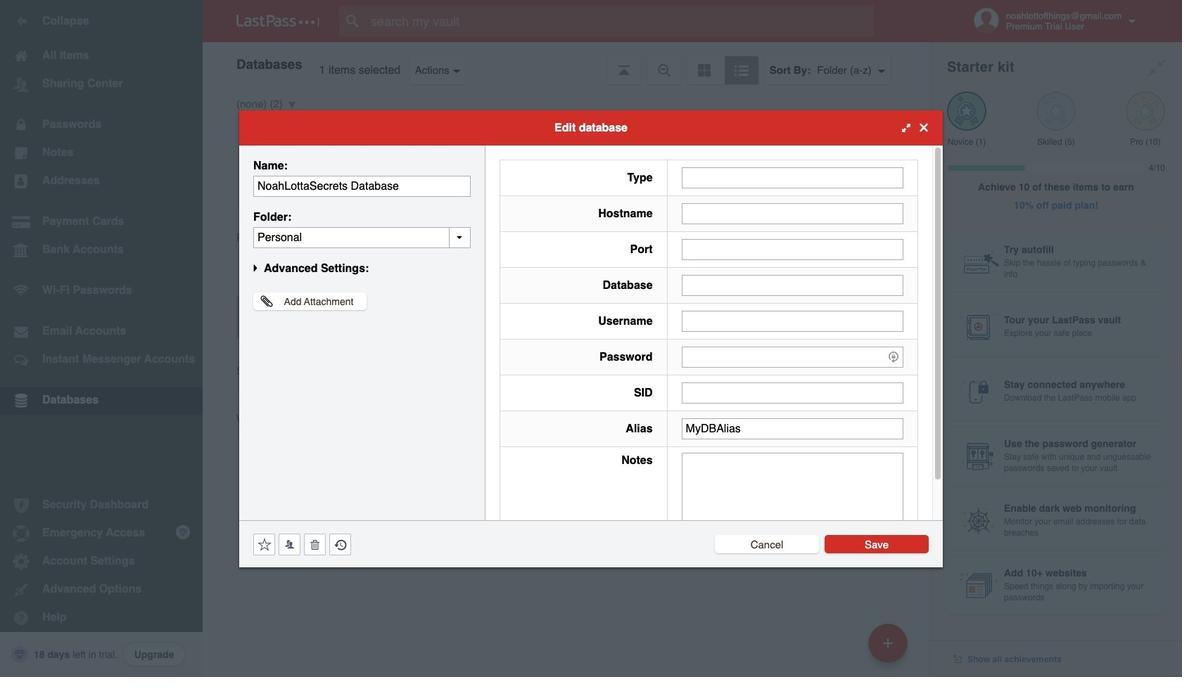 Task type: describe. For each thing, give the bounding box(es) containing it.
vault options navigation
[[203, 42, 931, 84]]

lastpass image
[[237, 15, 320, 27]]

search my vault text field
[[339, 6, 902, 37]]

new item image
[[884, 639, 893, 649]]

Search search field
[[339, 6, 902, 37]]



Task type: locate. For each thing, give the bounding box(es) containing it.
dialog
[[239, 110, 943, 568]]

None text field
[[682, 203, 904, 224], [253, 227, 471, 248], [682, 239, 904, 260], [682, 383, 904, 404], [682, 419, 904, 440], [682, 203, 904, 224], [253, 227, 471, 248], [682, 239, 904, 260], [682, 383, 904, 404], [682, 419, 904, 440]]

main navigation navigation
[[0, 0, 203, 678]]

None text field
[[682, 167, 904, 188], [253, 176, 471, 197], [682, 275, 904, 296], [682, 311, 904, 332], [682, 453, 904, 540], [682, 167, 904, 188], [253, 176, 471, 197], [682, 275, 904, 296], [682, 311, 904, 332], [682, 453, 904, 540]]

None password field
[[682, 347, 904, 368]]

new item navigation
[[864, 620, 917, 678]]



